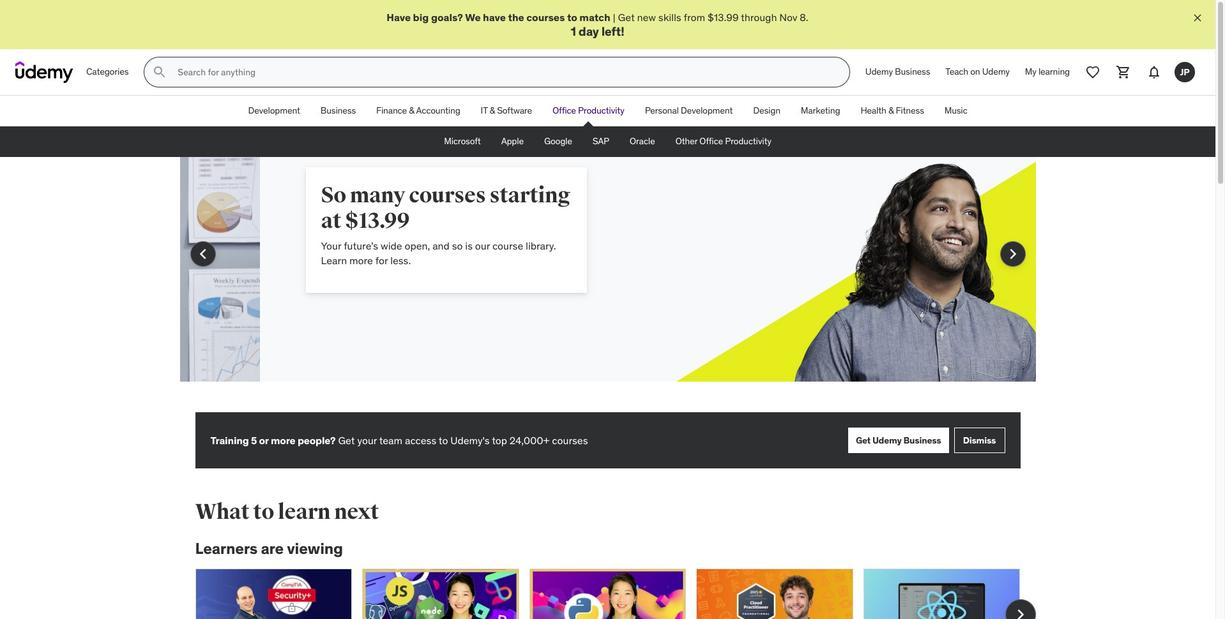 Task type: locate. For each thing, give the bounding box(es) containing it.
0 vertical spatial $13.99
[[708, 11, 739, 24]]

google
[[544, 136, 572, 147]]

1 horizontal spatial more
[[327, 254, 350, 267]]

1 vertical spatial more
[[271, 435, 296, 447]]

courses right the at the left of page
[[527, 11, 565, 24]]

fitness
[[896, 105, 925, 117]]

0 vertical spatial to
[[567, 11, 578, 24]]

get udemy business
[[856, 435, 942, 447]]

to
[[567, 11, 578, 24], [439, 435, 448, 447], [253, 499, 274, 526]]

categories button
[[79, 57, 136, 88]]

skills
[[659, 11, 682, 24]]

left!
[[602, 24, 625, 39]]

udemy image
[[15, 61, 73, 83]]

0 vertical spatial more
[[327, 254, 350, 267]]

1 horizontal spatial to
[[439, 435, 448, 447]]

other office productivity
[[676, 136, 772, 147]]

& right the finance
[[409, 105, 415, 117]]

big
[[413, 11, 429, 24]]

other
[[676, 136, 698, 147]]

0 horizontal spatial development
[[248, 105, 300, 117]]

on
[[971, 66, 981, 78]]

access
[[405, 435, 437, 447]]

0 horizontal spatial office
[[553, 105, 576, 117]]

1 horizontal spatial office
[[700, 136, 723, 147]]

business
[[895, 66, 931, 78], [321, 105, 356, 117], [904, 435, 942, 447]]

0 horizontal spatial get
[[338, 435, 355, 447]]

1 horizontal spatial $13.99
[[708, 11, 739, 24]]

2 horizontal spatial get
[[856, 435, 871, 447]]

categories
[[86, 66, 129, 78]]

music link
[[935, 96, 978, 127]]

have
[[387, 11, 411, 24]]

2 development from the left
[[681, 105, 733, 117]]

carousel element
[[0, 127, 1093, 413], [195, 569, 1036, 620]]

courses right 24,000+
[[552, 435, 588, 447]]

2 horizontal spatial to
[[567, 11, 578, 24]]

0 vertical spatial courses
[[527, 11, 565, 24]]

& for fitness
[[889, 105, 894, 117]]

get inside 'get udemy business' link
[[856, 435, 871, 447]]

0 horizontal spatial $13.99
[[322, 208, 387, 235]]

shopping cart with 0 items image
[[1117, 65, 1132, 80]]

carousel element containing so many courses starting at $13.99
[[0, 127, 1093, 413]]

finance
[[376, 105, 407, 117]]

1 horizontal spatial productivity
[[725, 136, 772, 147]]

office
[[553, 105, 576, 117], [700, 136, 723, 147]]

1 horizontal spatial get
[[618, 11, 635, 24]]

less.
[[368, 254, 388, 267]]

$13.99 up wide
[[322, 208, 387, 235]]

1 & from the left
[[409, 105, 415, 117]]

marketing link
[[791, 96, 851, 127]]

to inside have big goals? we have the courses to match | get new skills from $13.99 through nov 8. 1 day left!
[[567, 11, 578, 24]]

it & software link
[[471, 96, 543, 127]]

business left the finance
[[321, 105, 356, 117]]

$13.99 inside so many courses starting at $13.99 your future's wide open, and so is our course library. learn more for less.
[[322, 208, 387, 235]]

2 vertical spatial business
[[904, 435, 942, 447]]

courses up and
[[386, 182, 463, 209]]

$13.99
[[708, 11, 739, 24], [322, 208, 387, 235]]

more right or
[[271, 435, 296, 447]]

personal development
[[645, 105, 733, 117]]

office right other at the right of page
[[700, 136, 723, 147]]

new
[[638, 11, 656, 24]]

training
[[211, 435, 249, 447]]

and
[[410, 240, 427, 253]]

0 horizontal spatial to
[[253, 499, 274, 526]]

business left dismiss
[[904, 435, 942, 447]]

2 vertical spatial courses
[[552, 435, 588, 447]]

to up 1
[[567, 11, 578, 24]]

health & fitness
[[861, 105, 925, 117]]

google link
[[534, 127, 583, 157]]

open,
[[382, 240, 407, 253]]

0 vertical spatial productivity
[[578, 105, 625, 117]]

development
[[248, 105, 300, 117], [681, 105, 733, 117]]

business link
[[310, 96, 366, 127]]

2 vertical spatial to
[[253, 499, 274, 526]]

courses
[[527, 11, 565, 24], [386, 182, 463, 209], [552, 435, 588, 447]]

2 & from the left
[[490, 105, 495, 117]]

from
[[684, 11, 706, 24]]

0 horizontal spatial &
[[409, 105, 415, 117]]

my
[[1026, 66, 1037, 78]]

& right it
[[490, 105, 495, 117]]

& right health
[[889, 105, 894, 117]]

to up learners are viewing
[[253, 499, 274, 526]]

productivity
[[578, 105, 625, 117], [725, 136, 772, 147]]

dismiss button
[[954, 428, 1006, 454]]

1 vertical spatial courses
[[386, 182, 463, 209]]

get
[[618, 11, 635, 24], [338, 435, 355, 447], [856, 435, 871, 447]]

we
[[465, 11, 481, 24]]

$13.99 right from
[[708, 11, 739, 24]]

learning
[[1039, 66, 1070, 78]]

personal development link
[[635, 96, 743, 127]]

more
[[327, 254, 350, 267], [271, 435, 296, 447]]

productivity up sap
[[578, 105, 625, 117]]

get udemy business link
[[849, 428, 949, 454]]

office up google
[[553, 105, 576, 117]]

finance & accounting link
[[366, 96, 471, 127]]

oracle
[[630, 136, 655, 147]]

to right access
[[439, 435, 448, 447]]

apple link
[[491, 127, 534, 157]]

business up fitness
[[895, 66, 931, 78]]

udemy
[[866, 66, 893, 78], [983, 66, 1010, 78], [873, 435, 902, 447]]

&
[[409, 105, 415, 117], [490, 105, 495, 117], [889, 105, 894, 117]]

3 & from the left
[[889, 105, 894, 117]]

design
[[754, 105, 781, 117]]

& for accounting
[[409, 105, 415, 117]]

2 horizontal spatial &
[[889, 105, 894, 117]]

your
[[298, 240, 318, 253]]

0 vertical spatial carousel element
[[0, 127, 1093, 413]]

1 vertical spatial carousel element
[[195, 569, 1036, 620]]

1 horizontal spatial development
[[681, 105, 733, 117]]

teach on udemy
[[946, 66, 1010, 78]]

jp
[[1181, 66, 1190, 78]]

courses inside so many courses starting at $13.99 your future's wide open, and so is our course library. learn more for less.
[[386, 182, 463, 209]]

productivity down design link
[[725, 136, 772, 147]]

1 vertical spatial office
[[700, 136, 723, 147]]

office productivity link
[[543, 96, 635, 127]]

more down future's
[[327, 254, 350, 267]]

1 vertical spatial $13.99
[[322, 208, 387, 235]]

0 horizontal spatial more
[[271, 435, 296, 447]]

|
[[613, 11, 616, 24]]

1 horizontal spatial &
[[490, 105, 495, 117]]

it
[[481, 105, 488, 117]]

our
[[452, 240, 467, 253]]

what
[[195, 499, 249, 526]]

health & fitness link
[[851, 96, 935, 127]]

0 horizontal spatial productivity
[[578, 105, 625, 117]]



Task type: vqa. For each thing, say whether or not it's contained in the screenshot.
leftmost "My learning"
no



Task type: describe. For each thing, give the bounding box(es) containing it.
udemy's
[[451, 435, 490, 447]]

are
[[261, 540, 284, 559]]

teach on udemy link
[[938, 57, 1018, 88]]

team
[[379, 435, 403, 447]]

sap
[[593, 136, 610, 147]]

course
[[470, 240, 501, 253]]

udemy business link
[[858, 57, 938, 88]]

my learning link
[[1018, 57, 1078, 88]]

have big goals? we have the courses to match | get new skills from $13.99 through nov 8. 1 day left!
[[387, 11, 809, 39]]

so
[[298, 182, 323, 209]]

starting
[[467, 182, 548, 209]]

oracle link
[[620, 127, 666, 157]]

microsoft
[[444, 136, 481, 147]]

next image
[[1003, 244, 1024, 265]]

at
[[298, 208, 318, 235]]

for
[[353, 254, 365, 267]]

jp link
[[1170, 57, 1201, 88]]

1 development from the left
[[248, 105, 300, 117]]

goals?
[[431, 11, 463, 24]]

so
[[429, 240, 440, 253]]

it & software
[[481, 105, 532, 117]]

future's
[[321, 240, 355, 253]]

marketing
[[801, 105, 841, 117]]

match
[[580, 11, 611, 24]]

previous image
[[193, 244, 213, 265]]

more inside so many courses starting at $13.99 your future's wide open, and so is our course library. learn more for less.
[[327, 254, 350, 267]]

get inside have big goals? we have the courses to match | get new skills from $13.99 through nov 8. 1 day left!
[[618, 11, 635, 24]]

finance & accounting
[[376, 105, 461, 117]]

top
[[492, 435, 507, 447]]

courses inside have big goals? we have the courses to match | get new skills from $13.99 through nov 8. 1 day left!
[[527, 11, 565, 24]]

music
[[945, 105, 968, 117]]

library.
[[503, 240, 533, 253]]

nov
[[780, 11, 798, 24]]

1
[[571, 24, 576, 39]]

design link
[[743, 96, 791, 127]]

Search for anything text field
[[175, 61, 835, 83]]

1 vertical spatial business
[[321, 105, 356, 117]]

next image
[[1011, 605, 1031, 620]]

close image
[[1192, 12, 1205, 24]]

health
[[861, 105, 887, 117]]

learners
[[195, 540, 258, 559]]

notifications image
[[1147, 65, 1163, 80]]

learners are viewing
[[195, 540, 343, 559]]

day
[[579, 24, 599, 39]]

wishlist image
[[1086, 65, 1101, 80]]

$13.99 inside have big goals? we have the courses to match | get new skills from $13.99 through nov 8. 1 day left!
[[708, 11, 739, 24]]

sap link
[[583, 127, 620, 157]]

development link
[[238, 96, 310, 127]]

so many courses starting at $13.99 your future's wide open, and so is our course library. learn more for less.
[[298, 182, 548, 267]]

apple
[[501, 136, 524, 147]]

viewing
[[287, 540, 343, 559]]

24,000+
[[510, 435, 550, 447]]

teach
[[946, 66, 969, 78]]

or
[[259, 435, 269, 447]]

udemy business
[[866, 66, 931, 78]]

have
[[483, 11, 506, 24]]

submit search image
[[152, 65, 168, 80]]

software
[[497, 105, 532, 117]]

your
[[358, 435, 377, 447]]

people?
[[298, 435, 336, 447]]

0 vertical spatial business
[[895, 66, 931, 78]]

personal
[[645, 105, 679, 117]]

learn
[[278, 499, 331, 526]]

8.
[[800, 11, 809, 24]]

0 vertical spatial office
[[553, 105, 576, 117]]

& for software
[[490, 105, 495, 117]]

is
[[442, 240, 450, 253]]

many
[[327, 182, 382, 209]]

5
[[251, 435, 257, 447]]

next
[[334, 499, 379, 526]]

learn
[[298, 254, 324, 267]]

dismiss
[[964, 435, 997, 447]]

1 vertical spatial productivity
[[725, 136, 772, 147]]

accounting
[[416, 105, 461, 117]]

office productivity
[[553, 105, 625, 117]]

1 vertical spatial to
[[439, 435, 448, 447]]

the
[[508, 11, 525, 24]]

my learning
[[1026, 66, 1070, 78]]

other office productivity link
[[666, 127, 782, 157]]

wide
[[358, 240, 379, 253]]

microsoft link
[[434, 127, 491, 157]]

what to learn next
[[195, 499, 379, 526]]



